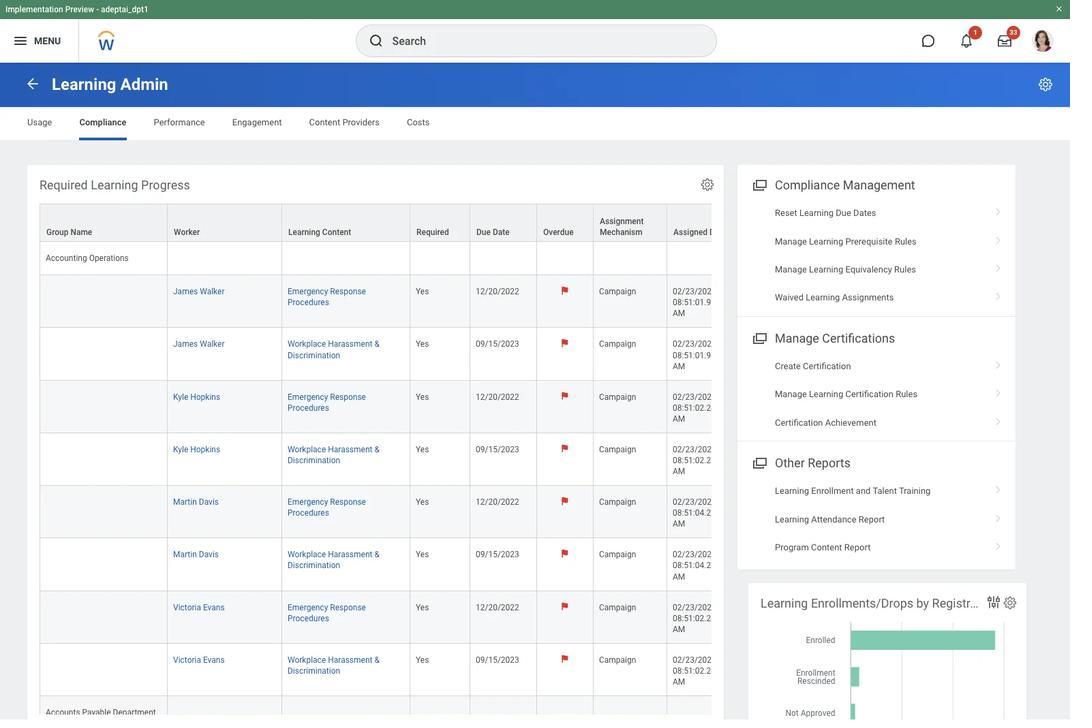 Task type: vqa. For each thing, say whether or not it's contained in the screenshot.


Task type: locate. For each thing, give the bounding box(es) containing it.
2 08:51:01.953 from the top
[[673, 351, 720, 360]]

09/15/2023 for james walker
[[476, 340, 519, 349]]

report down learning enrollment and talent training link
[[859, 514, 885, 525]]

overdue button
[[537, 205, 593, 241]]

victoria evans link for emergency
[[173, 600, 225, 612]]

3 emergency from the top
[[288, 498, 328, 507]]

emergency response procedures
[[288, 287, 366, 308], [288, 392, 366, 413], [288, 498, 366, 518], [288, 603, 366, 623]]

7 yes from the top
[[416, 603, 429, 612]]

report down learning attendance report link
[[844, 543, 871, 553]]

notifications large image
[[960, 34, 973, 48]]

due date column header
[[470, 204, 537, 243]]

workplace harassment & discrimination for martin davis
[[288, 550, 380, 571]]

0 vertical spatial martin davis link
[[173, 495, 219, 507]]

rules
[[895, 236, 917, 246], [894, 264, 916, 275], [896, 389, 917, 400]]

2 martin davis link from the top
[[173, 548, 219, 560]]

1 vertical spatial kyle
[[173, 445, 188, 455]]

search image
[[368, 33, 384, 49]]

accounting operations row
[[40, 242, 808, 275]]

0 vertical spatial kyle
[[173, 392, 188, 402]]

2 harassment from the top
[[328, 445, 372, 455]]

1 manage from the top
[[775, 236, 807, 246]]

hopkins for workplace
[[190, 445, 220, 455]]

manage down reset
[[775, 236, 807, 246]]

response for davis
[[330, 498, 366, 507]]

1 vertical spatial martin
[[173, 550, 197, 560]]

learning inside waived learning assignments link
[[806, 293, 840, 303]]

kyle hopkins
[[173, 392, 220, 402], [173, 445, 220, 455]]

1 kyle hopkins from the top
[[173, 392, 220, 402]]

1 emergency response procedures from the top
[[288, 287, 366, 308]]

reset learning due dates link
[[737, 199, 1016, 227]]

3 workplace from the top
[[288, 550, 326, 560]]

workplace harassment & discrimination link for james walker
[[288, 337, 380, 360]]

0 vertical spatial 08:51:04.274
[[673, 509, 720, 518]]

4 & from the top
[[374, 656, 380, 665]]

martin davis link for emergency
[[173, 495, 219, 507]]

accounts
[[46, 708, 80, 718]]

rules down create certification link
[[896, 389, 917, 400]]

list containing learning enrollment and talent training
[[737, 477, 1016, 562]]

4 chevron right image from the top
[[990, 538, 1007, 551]]

12/20/2022 for james walker
[[476, 287, 519, 297]]

content
[[309, 117, 340, 127], [322, 228, 351, 237], [811, 543, 842, 553]]

content for program
[[811, 543, 842, 553]]

walker
[[200, 287, 225, 297], [200, 340, 225, 349]]

required up the accounting operations row
[[416, 228, 449, 237]]

menu group image right configure required learning progress image in the top of the page
[[750, 175, 768, 194]]

workplace harassment & discrimination
[[288, 340, 380, 360], [288, 445, 380, 465], [288, 550, 380, 571], [288, 656, 380, 676]]

2 james walker from the top
[[173, 340, 225, 349]]

emergency response procedures for martin davis
[[288, 498, 366, 518]]

4 manage from the top
[[775, 389, 807, 400]]

1 kyle from the top
[[173, 392, 188, 402]]

2 vertical spatial content
[[811, 543, 842, 553]]

close environment banner image
[[1055, 5, 1063, 13]]

chevron right image inside learning enrollment and talent training link
[[990, 481, 1007, 495]]

2 08:51:04.274 from the top
[[673, 561, 720, 571]]

1 emergency response procedures link from the top
[[288, 284, 366, 308]]

james walker link
[[173, 284, 225, 297], [173, 337, 225, 349]]

3 workplace harassment & discrimination link from the top
[[288, 548, 380, 571]]

registration
[[932, 596, 998, 611]]

manage for manage learning certification rules
[[775, 389, 807, 400]]

learning inside learning enrollment and talent training link
[[775, 486, 809, 496]]

2 martin davis from the top
[[173, 550, 219, 560]]

mechanism
[[600, 228, 643, 237]]

due inside "link"
[[836, 208, 851, 218]]

3 09/15/2023 from the top
[[476, 550, 519, 560]]

assignment
[[600, 217, 644, 226]]

emergency response procedures for james walker
[[288, 287, 366, 308]]

1 vertical spatial james walker link
[[173, 337, 225, 349]]

2 vertical spatial certification
[[775, 418, 823, 428]]

certification achievement
[[775, 418, 876, 428]]

7 am from the top
[[673, 625, 685, 634]]

evans for emergency
[[203, 603, 225, 612]]

6 02/23/2021 from the top
[[673, 550, 716, 560]]

2 row from the top
[[40, 275, 808, 328]]

learning inside learning enrollments/drops by registration status element
[[761, 596, 808, 611]]

6 row from the top
[[40, 486, 808, 539]]

james
[[173, 287, 198, 297], [173, 340, 198, 349]]

emergency response procedures link
[[288, 284, 366, 308], [288, 390, 366, 413], [288, 495, 366, 518], [288, 600, 366, 623]]

0 vertical spatial victoria evans link
[[173, 600, 225, 612]]

manage up "create"
[[775, 331, 819, 345]]

1 12/20/2022 from the top
[[476, 287, 519, 297]]

workplace harassment & discrimination link
[[288, 337, 380, 360], [288, 442, 380, 465], [288, 548, 380, 571], [288, 653, 380, 676]]

2 james walker link from the top
[[173, 337, 225, 349]]

1 vertical spatial walker
[[200, 340, 225, 349]]

5 chevron right image from the top
[[990, 413, 1007, 426]]

james walker for workplace
[[173, 340, 225, 349]]

hopkins for emergency
[[190, 392, 220, 402]]

1 martin from the top
[[173, 498, 197, 507]]

2 kyle from the top
[[173, 445, 188, 455]]

kyle for emergency response procedures
[[173, 392, 188, 402]]

list containing create certification
[[737, 352, 1016, 437]]

7 campaign from the top
[[599, 603, 636, 612]]

2 vertical spatial list
[[737, 477, 1016, 562]]

emergency response procedures link for victoria evans
[[288, 600, 366, 623]]

required
[[40, 178, 88, 192], [416, 228, 449, 237]]

0 vertical spatial evans
[[203, 603, 225, 612]]

1 vertical spatial 08:51:04.274
[[673, 561, 720, 571]]

james walker for emergency
[[173, 287, 225, 297]]

chevron right image
[[990, 231, 1007, 245], [990, 288, 1007, 301], [990, 356, 1007, 370], [990, 385, 1007, 398], [990, 413, 1007, 426], [990, 481, 1007, 495]]

1 vertical spatial list
[[737, 352, 1016, 437]]

1 vertical spatial report
[[844, 543, 871, 553]]

learning content column header
[[282, 204, 410, 243]]

overdue column header
[[537, 204, 594, 243]]

1 date from the left
[[493, 228, 510, 237]]

0 vertical spatial victoria
[[173, 603, 201, 612]]

worker
[[174, 228, 200, 237]]

1 am from the top
[[673, 309, 685, 319]]

dates
[[853, 208, 876, 218]]

waived learning assignments link
[[737, 284, 1016, 312]]

0 vertical spatial victoria evans
[[173, 603, 225, 612]]

5 02/23/2021 from the top
[[673, 498, 716, 507]]

manage for manage learning equivalency rules
[[775, 264, 807, 275]]

manage down "create"
[[775, 389, 807, 400]]

0 vertical spatial hopkins
[[190, 392, 220, 402]]

1 vertical spatial content
[[322, 228, 351, 237]]

2 yes from the top
[[416, 340, 429, 349]]

1 james from the top
[[173, 287, 198, 297]]

5 campaign element from the top
[[599, 495, 636, 507]]

am for 6th row
[[673, 520, 685, 529]]

by
[[916, 596, 929, 611]]

campaign element for 6th row
[[599, 495, 636, 507]]

date inside column header
[[493, 228, 510, 237]]

2 victoria evans from the top
[[173, 656, 225, 665]]

0 vertical spatial martin
[[173, 498, 197, 507]]

02/23/2021 08:51:02.249 am
[[673, 392, 722, 424], [673, 445, 722, 476], [673, 603, 722, 634], [673, 656, 722, 687]]

09/15/2023 for kyle hopkins
[[476, 445, 519, 455]]

0 vertical spatial compliance
[[79, 117, 126, 127]]

campaign element for 2nd row from the top
[[599, 284, 636, 297]]

4 12/20/2022 from the top
[[476, 603, 519, 612]]

discrimination for martin davis
[[288, 561, 340, 571]]

due inside popup button
[[476, 228, 491, 237]]

02/23/2021 08:51:01.953 am
[[673, 287, 722, 319], [673, 340, 722, 371]]

3 discrimination from the top
[[288, 561, 340, 571]]

0 vertical spatial kyle hopkins
[[173, 392, 220, 402]]

1 vertical spatial kyle hopkins
[[173, 445, 220, 455]]

1 martin davis link from the top
[[173, 495, 219, 507]]

waived
[[775, 293, 804, 303]]

1 vertical spatial james walker
[[173, 340, 225, 349]]

1 hopkins from the top
[[190, 392, 220, 402]]

4 workplace from the top
[[288, 656, 326, 665]]

02/23/2021 08:51:02.249 am for second row from the bottom of the required learning progress element
[[673, 603, 722, 634]]

learning attendance report link
[[737, 505, 1016, 534]]

1 vertical spatial victoria
[[173, 656, 201, 665]]

row containing assignment mechanism
[[40, 204, 808, 243]]

1 vertical spatial james
[[173, 340, 198, 349]]

harassment for victoria evans
[[328, 656, 372, 665]]

usage
[[27, 117, 52, 127]]

4 09/15/2023 from the top
[[476, 656, 519, 665]]

3 list from the top
[[737, 477, 1016, 562]]

emergency response procedures link for kyle hopkins
[[288, 390, 366, 413]]

workplace harassment & discrimination link for kyle hopkins
[[288, 442, 380, 465]]

menu banner
[[0, 0, 1070, 63]]

other reports
[[775, 456, 851, 470]]

1 vertical spatial compliance
[[775, 178, 840, 192]]

1 emergency from the top
[[288, 287, 328, 297]]

0 vertical spatial due
[[836, 208, 851, 218]]

1 horizontal spatial compliance
[[775, 178, 840, 192]]

manage for manage learning prerequisite rules
[[775, 236, 807, 246]]

victoria evans for emergency
[[173, 603, 225, 612]]

0 vertical spatial walker
[[200, 287, 225, 297]]

1 campaign element from the top
[[599, 284, 636, 297]]

davis for workplace
[[199, 550, 219, 560]]

worker column header
[[168, 204, 282, 243]]

1 chevron right image from the top
[[990, 203, 1007, 217]]

date left overdue
[[493, 228, 510, 237]]

content for learning
[[322, 228, 351, 237]]

02/23/2021 for 2nd row from the top
[[673, 287, 716, 297]]

chevron right image inside "manage learning prerequisite rules" link
[[990, 231, 1007, 245]]

list for certifications
[[737, 352, 1016, 437]]

1 09/15/2023 from the top
[[476, 340, 519, 349]]

4 response from the top
[[330, 603, 366, 612]]

due right required column header
[[476, 228, 491, 237]]

2 evans from the top
[[203, 656, 225, 665]]

engagement
[[232, 117, 282, 127]]

8 02/23/2021 from the top
[[673, 656, 716, 665]]

harassment
[[328, 340, 372, 349], [328, 445, 372, 455], [328, 550, 372, 560], [328, 656, 372, 665]]

2 02/23/2021 08:51:01.953 am from the top
[[673, 340, 722, 371]]

learning inside reset learning due dates "link"
[[799, 208, 834, 218]]

chevron right image for certification
[[990, 385, 1007, 398]]

am for third row from the bottom of the required learning progress element
[[673, 572, 685, 582]]

1 horizontal spatial due
[[836, 208, 851, 218]]

certification up other
[[775, 418, 823, 428]]

0 horizontal spatial compliance
[[79, 117, 126, 127]]

campaign
[[599, 287, 636, 297], [599, 340, 636, 349], [599, 392, 636, 402], [599, 445, 636, 455], [599, 498, 636, 507], [599, 550, 636, 560], [599, 603, 636, 612], [599, 656, 636, 665]]

cell
[[168, 242, 282, 275], [282, 242, 410, 275], [410, 242, 470, 275], [470, 242, 537, 275], [537, 242, 594, 275], [594, 242, 667, 275], [667, 242, 734, 275], [40, 275, 168, 328], [40, 328, 168, 381], [40, 381, 168, 433], [40, 433, 168, 486], [40, 486, 168, 539], [40, 539, 168, 591], [40, 591, 168, 644], [40, 644, 168, 697], [410, 697, 470, 720], [470, 697, 537, 720], [537, 697, 594, 720], [667, 697, 734, 720]]

0 vertical spatial list
[[737, 199, 1016, 312]]

1 response from the top
[[330, 287, 366, 297]]

4 workplace harassment & discrimination link from the top
[[288, 653, 380, 676]]

0 vertical spatial james walker
[[173, 287, 225, 297]]

date for due date
[[493, 228, 510, 237]]

2 workplace harassment & discrimination from the top
[[288, 445, 380, 465]]

menu group image left other
[[750, 453, 768, 472]]

campaign for james walker workplace harassment & discrimination link
[[599, 340, 636, 349]]

0 horizontal spatial due
[[476, 228, 491, 237]]

0 vertical spatial 08:51:01.953
[[673, 298, 720, 308]]

& for kyle hopkins
[[374, 445, 380, 455]]

workplace for walker
[[288, 340, 326, 349]]

required inside popup button
[[416, 228, 449, 237]]

learning inside the manage learning certification rules link
[[809, 389, 843, 400]]

1 vertical spatial evans
[[203, 656, 225, 665]]

3 row from the top
[[40, 328, 808, 381]]

learning
[[52, 75, 116, 94], [91, 178, 138, 192], [799, 208, 834, 218], [288, 228, 320, 237], [809, 236, 843, 246], [809, 264, 843, 275], [806, 293, 840, 303], [809, 389, 843, 400], [775, 486, 809, 496], [775, 514, 809, 525], [761, 596, 808, 611]]

learning completion report element
[[27, 715, 724, 720]]

2 chevron right image from the top
[[990, 260, 1007, 273]]

manage learning equivalency rules
[[775, 264, 916, 275]]

required up 'group name'
[[40, 178, 88, 192]]

4 harassment from the top
[[328, 656, 372, 665]]

report inside learning attendance report link
[[859, 514, 885, 525]]

manage learning prerequisite rules
[[775, 236, 917, 246]]

5 am from the top
[[673, 520, 685, 529]]

walker for emergency
[[200, 287, 225, 297]]

providers
[[342, 117, 380, 127]]

learning inside learning content popup button
[[288, 228, 320, 237]]

1 vertical spatial kyle hopkins link
[[173, 442, 220, 455]]

campaign for kyle hopkins emergency response procedures link
[[599, 392, 636, 402]]

0 horizontal spatial date
[[493, 228, 510, 237]]

0 vertical spatial report
[[859, 514, 885, 525]]

chevron right image inside the manage learning certification rules link
[[990, 385, 1007, 398]]

0 vertical spatial menu group image
[[750, 175, 768, 194]]

0 vertical spatial kyle hopkins link
[[173, 390, 220, 402]]

4 am from the top
[[673, 467, 685, 476]]

2 list from the top
[[737, 352, 1016, 437]]

0 vertical spatial rules
[[895, 236, 917, 246]]

victoria
[[173, 603, 201, 612], [173, 656, 201, 665]]

2 response from the top
[[330, 392, 366, 402]]

02/23/2021 08:51:02.249 am for fifth row from the bottom
[[673, 445, 722, 476]]

2 workplace harassment & discrimination link from the top
[[288, 442, 380, 465]]

1 vertical spatial 02/23/2021 08:51:04.274 am
[[673, 550, 722, 582]]

08:51:01.953 for 09/15/2023
[[673, 351, 720, 360]]

1 kyle hopkins link from the top
[[173, 390, 220, 402]]

compliance inside tab list
[[79, 117, 126, 127]]

1 james walker from the top
[[173, 287, 225, 297]]

1 james walker link from the top
[[173, 284, 225, 297]]

chevron right image inside 'manage learning equivalency rules' link
[[990, 260, 1007, 273]]

list
[[737, 199, 1016, 312], [737, 352, 1016, 437], [737, 477, 1016, 562]]

campaign element for first row from the bottom of the required learning progress element
[[599, 653, 636, 665]]

0 vertical spatial required
[[40, 178, 88, 192]]

2 12/20/2022 from the top
[[476, 392, 519, 402]]

0 vertical spatial 02/23/2021 08:51:01.953 am
[[673, 287, 722, 319]]

1 02/23/2021 from the top
[[673, 287, 716, 297]]

emergency for davis
[[288, 498, 328, 507]]

1 vertical spatial hopkins
[[190, 445, 220, 455]]

Search Workday  search field
[[392, 26, 688, 56]]

workplace for davis
[[288, 550, 326, 560]]

0 vertical spatial 02/23/2021 08:51:04.274 am
[[673, 498, 722, 529]]

program content report
[[775, 543, 871, 553]]

response for hopkins
[[330, 392, 366, 402]]

02/23/2021
[[673, 287, 716, 297], [673, 340, 716, 349], [673, 392, 716, 402], [673, 445, 716, 455], [673, 498, 716, 507], [673, 550, 716, 560], [673, 603, 716, 612], [673, 656, 716, 665]]

emergency for walker
[[288, 287, 328, 297]]

james for emergency response procedures
[[173, 287, 198, 297]]

talent
[[873, 486, 897, 496]]

4 emergency response procedures from the top
[[288, 603, 366, 623]]

1 vertical spatial 02/23/2021 08:51:01.953 am
[[673, 340, 722, 371]]

chevron right image for manage learning equivalency rules
[[990, 260, 1007, 273]]

2 campaign from the top
[[599, 340, 636, 349]]

1 02/23/2021 08:51:04.274 am from the top
[[673, 498, 722, 529]]

compliance down learning admin
[[79, 117, 126, 127]]

1 vertical spatial martin davis link
[[173, 548, 219, 560]]

1 martin davis from the top
[[173, 498, 219, 507]]

rules right equivalency
[[894, 264, 916, 275]]

workplace for hopkins
[[288, 445, 326, 455]]

certification down create certification link
[[845, 389, 894, 400]]

1 vertical spatial martin davis
[[173, 550, 219, 560]]

learning admin
[[52, 75, 168, 94]]

1 workplace harassment & discrimination from the top
[[288, 340, 380, 360]]

chevron right image inside program content report link
[[990, 538, 1007, 551]]

training
[[899, 486, 931, 496]]

0 vertical spatial martin davis
[[173, 498, 219, 507]]

configure required learning progress image
[[700, 177, 715, 192]]

2 am from the top
[[673, 362, 685, 371]]

chevron right image inside learning attendance report link
[[990, 510, 1007, 523]]

procedures
[[288, 298, 329, 308], [288, 403, 329, 413], [288, 509, 329, 518], [288, 614, 329, 623]]

rules for manage certifications
[[896, 389, 917, 400]]

02/23/2021 for fifth row from the bottom
[[673, 445, 716, 455]]

1 vertical spatial menu group image
[[750, 453, 768, 472]]

martin davis for emergency
[[173, 498, 219, 507]]

chevron right image inside reset learning due dates "link"
[[990, 203, 1007, 217]]

date right assigned
[[710, 228, 726, 237]]

campaign element for fifth row from the bottom
[[599, 442, 636, 455]]

due left dates
[[836, 208, 851, 218]]

evans
[[203, 603, 225, 612], [203, 656, 225, 665]]

7 row from the top
[[40, 539, 808, 591]]

campaign element
[[599, 284, 636, 297], [599, 337, 636, 349], [599, 390, 636, 402], [599, 442, 636, 455], [599, 495, 636, 507], [599, 548, 636, 560], [599, 600, 636, 612], [599, 653, 636, 665]]

martin
[[173, 498, 197, 507], [173, 550, 197, 560]]

campaign for workplace harassment & discrimination link corresponding to victoria evans
[[599, 656, 636, 665]]

menu group image
[[750, 175, 768, 194], [750, 453, 768, 472]]

workplace harassment & discrimination for kyle hopkins
[[288, 445, 380, 465]]

report for program content report
[[844, 543, 871, 553]]

menu group image for other reports
[[750, 453, 768, 472]]

response
[[330, 287, 366, 297], [330, 392, 366, 402], [330, 498, 366, 507], [330, 603, 366, 612]]

learning enrollments/drops by registration status element
[[748, 583, 1036, 720]]

09/15/2023
[[476, 340, 519, 349], [476, 445, 519, 455], [476, 550, 519, 560], [476, 656, 519, 665]]

1 vertical spatial victoria evans
[[173, 656, 225, 665]]

4 campaign element from the top
[[599, 442, 636, 455]]

1 discrimination from the top
[[288, 351, 340, 360]]

2 kyle hopkins from the top
[[173, 445, 220, 455]]

chevron right image inside waived learning assignments link
[[990, 288, 1007, 301]]

0 horizontal spatial required
[[40, 178, 88, 192]]

chevron right image for and
[[990, 481, 1007, 495]]

date
[[493, 228, 510, 237], [710, 228, 726, 237]]

emergency for hopkins
[[288, 392, 328, 402]]

08:51:04.274
[[673, 509, 720, 518], [673, 561, 720, 571]]

previous page image
[[25, 75, 41, 92]]

4 workplace harassment & discrimination from the top
[[288, 656, 380, 676]]

1 horizontal spatial required
[[416, 228, 449, 237]]

1 vertical spatial 08:51:01.953
[[673, 351, 720, 360]]

create certification
[[775, 361, 851, 371]]

tab list containing usage
[[14, 108, 1056, 140]]

due
[[836, 208, 851, 218], [476, 228, 491, 237]]

2 victoria from the top
[[173, 656, 201, 665]]

configure and view chart data image
[[986, 594, 1002, 611]]

1 vertical spatial victoria evans link
[[173, 653, 225, 665]]

accounts payable department row
[[40, 697, 808, 720]]

8 campaign from the top
[[599, 656, 636, 665]]

1 vertical spatial required
[[416, 228, 449, 237]]

0 vertical spatial james
[[173, 287, 198, 297]]

1 horizontal spatial date
[[710, 228, 726, 237]]

1 evans from the top
[[203, 603, 225, 612]]

1 08:51:01.953 from the top
[[673, 298, 720, 308]]

group
[[46, 228, 68, 237]]

list for management
[[737, 199, 1016, 312]]

workplace harassment & discrimination link for martin davis
[[288, 548, 380, 571]]

campaign element for second row from the bottom of the required learning progress element
[[599, 600, 636, 612]]

2 02/23/2021 08:51:04.274 am from the top
[[673, 550, 722, 582]]

certification down manage certifications
[[803, 361, 851, 371]]

list containing reset learning due dates
[[737, 199, 1016, 312]]

4 discrimination from the top
[[288, 667, 340, 676]]

date for assigned date
[[710, 228, 726, 237]]

rules right prerequisite at the top right of the page
[[895, 236, 917, 246]]

3 08:51:02.249 from the top
[[673, 614, 720, 623]]

08:51:01.953 for 12/20/2022
[[673, 298, 720, 308]]

2 davis from the top
[[199, 550, 219, 560]]

1 victoria evans link from the top
[[173, 600, 225, 612]]

2 vertical spatial rules
[[896, 389, 917, 400]]

am for 6th row from the bottom of the required learning progress element
[[673, 414, 685, 424]]

operations
[[89, 254, 129, 263]]

required column header
[[410, 204, 470, 243]]

james walker
[[173, 287, 225, 297], [173, 340, 225, 349]]

kyle
[[173, 392, 188, 402], [173, 445, 188, 455]]

waived learning assignments
[[775, 293, 894, 303]]

1 victoria from the top
[[173, 603, 201, 612]]

compliance up reset learning due dates
[[775, 178, 840, 192]]

3 harassment from the top
[[328, 550, 372, 560]]

1 02/23/2021 08:51:02.249 am from the top
[[673, 392, 722, 424]]

08:51:01.953
[[673, 298, 720, 308], [673, 351, 720, 360]]

reset
[[775, 208, 797, 218]]

learning inside 'manage learning equivalency rules' link
[[809, 264, 843, 275]]

2 02/23/2021 from the top
[[673, 340, 716, 349]]

02/23/2021 08:51:02.249 am for 6th row from the bottom of the required learning progress element
[[673, 392, 722, 424]]

chevron right image for assignments
[[990, 288, 1007, 301]]

0 vertical spatial james walker link
[[173, 284, 225, 297]]

4 emergency response procedures link from the top
[[288, 600, 366, 623]]

1 vertical spatial davis
[[199, 550, 219, 560]]

required for required
[[416, 228, 449, 237]]

1 vertical spatial due
[[476, 228, 491, 237]]

assignments
[[842, 293, 894, 303]]

procedures for victoria evans
[[288, 614, 329, 623]]

content inside popup button
[[322, 228, 351, 237]]

report
[[859, 514, 885, 525], [844, 543, 871, 553]]

33 button
[[990, 26, 1020, 56]]

chevron right image
[[990, 203, 1007, 217], [990, 260, 1007, 273], [990, 510, 1007, 523], [990, 538, 1007, 551]]

tab list
[[14, 108, 1056, 140]]

walker for workplace
[[200, 340, 225, 349]]

manage up waived
[[775, 264, 807, 275]]

row
[[40, 204, 808, 243], [40, 275, 808, 328], [40, 328, 808, 381], [40, 381, 808, 433], [40, 433, 808, 486], [40, 486, 808, 539], [40, 539, 808, 591], [40, 591, 808, 644], [40, 644, 808, 697]]

kyle hopkins link
[[173, 390, 220, 402], [173, 442, 220, 455]]

0 vertical spatial davis
[[199, 498, 219, 507]]

0 vertical spatial content
[[309, 117, 340, 127]]

menu
[[34, 35, 61, 46]]

victoria evans
[[173, 603, 225, 612], [173, 656, 225, 665]]

report inside program content report link
[[844, 543, 871, 553]]

workplace harassment & discrimination for victoria evans
[[288, 656, 380, 676]]

12/20/2022
[[476, 287, 519, 297], [476, 392, 519, 402], [476, 498, 519, 507], [476, 603, 519, 612]]

emergency
[[288, 287, 328, 297], [288, 392, 328, 402], [288, 498, 328, 507], [288, 603, 328, 612]]

discrimination
[[288, 351, 340, 360], [288, 456, 340, 465], [288, 561, 340, 571], [288, 667, 340, 676]]

1 procedures from the top
[[288, 298, 329, 308]]

3 chevron right image from the top
[[990, 356, 1007, 370]]



Task type: describe. For each thing, give the bounding box(es) containing it.
12/20/2022 for victoria evans
[[476, 603, 519, 612]]

emergency response procedures link for martin davis
[[288, 495, 366, 518]]

assigned
[[673, 228, 708, 237]]

kyle hopkins link for emergency
[[173, 390, 220, 402]]

learning enrollment and talent training
[[775, 486, 931, 496]]

costs
[[407, 117, 430, 127]]

02/23/2021 for second row from the bottom of the required learning progress element
[[673, 603, 716, 612]]

progress
[[141, 178, 190, 192]]

other
[[775, 456, 805, 470]]

chevron right image for prerequisite
[[990, 231, 1007, 245]]

1 vertical spatial certification
[[845, 389, 894, 400]]

configure this page image
[[1037, 76, 1054, 93]]

name
[[70, 228, 92, 237]]

1 08:51:02.249 from the top
[[673, 403, 720, 413]]

admin
[[120, 75, 168, 94]]

required learning progress
[[40, 178, 190, 192]]

5 row from the top
[[40, 433, 808, 486]]

09/15/2023 for martin davis
[[476, 550, 519, 560]]

chevron right image inside create certification link
[[990, 356, 1007, 370]]

4 08:51:02.249 from the top
[[673, 667, 720, 676]]

learning attendance report
[[775, 514, 885, 525]]

department
[[113, 708, 156, 718]]

implementation
[[5, 5, 63, 14]]

required for required learning progress
[[40, 178, 88, 192]]

response for walker
[[330, 287, 366, 297]]

campaign element for 7th row from the bottom of the required learning progress element
[[599, 337, 636, 349]]

implementation preview -   adeptai_dpt1
[[5, 5, 148, 14]]

required learning progress element
[[27, 165, 808, 720]]

create
[[775, 361, 801, 371]]

reports
[[808, 456, 851, 470]]

report for learning attendance report
[[859, 514, 885, 525]]

4 yes from the top
[[416, 445, 429, 455]]

emergency for evans
[[288, 603, 328, 612]]

learning content
[[288, 228, 351, 237]]

02/23/2021 for 7th row from the bottom of the required learning progress element
[[673, 340, 716, 349]]

group name button
[[40, 205, 167, 241]]

am for second row from the bottom of the required learning progress element
[[673, 625, 685, 634]]

learning admin main content
[[0, 63, 1070, 720]]

manage learning certification rules
[[775, 389, 917, 400]]

learning enrollment and talent training link
[[737, 477, 1016, 505]]

08:51:04.274 for 12/20/2022
[[673, 509, 720, 518]]

learning enrollments/drops by registration status
[[761, 596, 1036, 611]]

payable
[[82, 708, 111, 718]]

harassment for martin davis
[[328, 550, 372, 560]]

configure learning enrollments/drops by registration status image
[[1003, 596, 1018, 611]]

achievement
[[825, 418, 876, 428]]

assignment mechanism column header
[[594, 204, 667, 243]]

profile logan mcneil image
[[1032, 30, 1054, 55]]

kyle hopkins for emergency
[[173, 392, 220, 402]]

kyle hopkins for workplace
[[173, 445, 220, 455]]

victoria evans for workplace
[[173, 656, 225, 665]]

evans for workplace
[[203, 656, 225, 665]]

12/20/2022 for martin davis
[[476, 498, 519, 507]]

enrollments/drops
[[811, 596, 913, 611]]

5 yes from the top
[[416, 498, 429, 507]]

campaign for emergency response procedures link corresponding to james walker
[[599, 287, 636, 297]]

martin davis for workplace
[[173, 550, 219, 560]]

discrimination for james walker
[[288, 351, 340, 360]]

workplace for evans
[[288, 656, 326, 665]]

1 vertical spatial rules
[[894, 264, 916, 275]]

& for james walker
[[374, 340, 380, 349]]

james walker link for workplace
[[173, 337, 225, 349]]

victoria for workplace harassment & discrimination
[[173, 656, 201, 665]]

menu group image
[[750, 328, 768, 347]]

campaign element for third row from the bottom of the required learning progress element
[[599, 548, 636, 560]]

prerequisite
[[845, 236, 893, 246]]

02/23/2021 for first row from the bottom of the required learning progress element
[[673, 656, 716, 665]]

rules for compliance management
[[895, 236, 917, 246]]

chevron right image for reset learning due dates
[[990, 203, 1007, 217]]

02/23/2021 08:51:04.274 am for 12/20/2022
[[673, 498, 722, 529]]

group name
[[46, 228, 92, 237]]

emergency response procedures link for james walker
[[288, 284, 366, 308]]

am for 7th row from the bottom of the required learning progress element
[[673, 362, 685, 371]]

victoria for emergency response procedures
[[173, 603, 201, 612]]

33
[[1010, 29, 1017, 36]]

accounts payable department
[[46, 708, 156, 718]]

menu button
[[0, 19, 79, 63]]

program content report link
[[737, 534, 1016, 562]]

reset learning due dates
[[775, 208, 876, 218]]

am for first row from the bottom of the required learning progress element
[[673, 677, 685, 687]]

learning inside "manage learning prerequisite rules" link
[[809, 236, 843, 246]]

assigned date
[[673, 228, 726, 237]]

victoria evans link for workplace
[[173, 653, 225, 665]]

8 yes from the top
[[416, 656, 429, 665]]

compliance management
[[775, 178, 915, 192]]

required button
[[410, 205, 470, 241]]

response for evans
[[330, 603, 366, 612]]

martin davis link for workplace
[[173, 548, 219, 560]]

08:51:04.274 for 09/15/2023
[[673, 561, 720, 571]]

manage learning equivalency rules link
[[737, 256, 1016, 284]]

chevron right image inside certification achievement link
[[990, 413, 1007, 426]]

harassment for james walker
[[328, 340, 372, 349]]

discrimination for victoria evans
[[288, 667, 340, 676]]

certifications
[[822, 331, 895, 345]]

0 vertical spatial certification
[[803, 361, 851, 371]]

am for fifth row from the bottom
[[673, 467, 685, 476]]

preview
[[65, 5, 94, 14]]

group name column header
[[40, 204, 168, 243]]

learning inside learning attendance report link
[[775, 514, 809, 525]]

martin for workplace harassment & discrimination
[[173, 550, 197, 560]]

and
[[856, 486, 871, 496]]

-
[[96, 5, 99, 14]]

procedures for james walker
[[288, 298, 329, 308]]

1 yes from the top
[[416, 287, 429, 297]]

menu group image for compliance management
[[750, 175, 768, 194]]

create certification link
[[737, 352, 1016, 380]]

accounting operations
[[46, 254, 129, 263]]

adeptai_dpt1
[[101, 5, 148, 14]]

3 yes from the top
[[416, 392, 429, 402]]

performance
[[154, 117, 205, 127]]

manage certifications
[[775, 331, 895, 345]]

6 yes from the top
[[416, 550, 429, 560]]

02/23/2021 08:51:01.953 am for 12/20/2022
[[673, 287, 722, 319]]

1 button
[[951, 26, 982, 56]]

9 row from the top
[[40, 644, 808, 697]]

manage for manage certifications
[[775, 331, 819, 345]]

02/23/2021 08:51:01.953 am for 09/15/2023
[[673, 340, 722, 371]]

status
[[1001, 596, 1036, 611]]

accounting
[[46, 254, 87, 263]]

enrollment
[[811, 486, 854, 496]]

notifications element
[[1039, 27, 1050, 38]]

learning content button
[[282, 205, 410, 241]]

certification achievement link
[[737, 409, 1016, 437]]

assignment mechanism button
[[594, 205, 667, 241]]

4 row from the top
[[40, 381, 808, 433]]

program
[[775, 543, 809, 553]]

management
[[843, 178, 915, 192]]

list for reports
[[737, 477, 1016, 562]]

1
[[973, 29, 977, 36]]

equivalency
[[845, 264, 892, 275]]

tab list inside learning admin main content
[[14, 108, 1056, 140]]

due date
[[476, 228, 510, 237]]

assignment mechanism
[[600, 217, 644, 237]]

attendance
[[811, 514, 856, 525]]

manage learning prerequisite rules link
[[737, 227, 1016, 256]]

manage learning certification rules link
[[737, 380, 1016, 409]]

harassment for kyle hopkins
[[328, 445, 372, 455]]

justify image
[[12, 33, 29, 49]]

campaign for emergency response procedures link for martin davis
[[599, 498, 636, 507]]

worker button
[[168, 205, 281, 241]]

davis for emergency
[[199, 498, 219, 507]]

compliance for compliance management
[[775, 178, 840, 192]]

workplace harassment & discrimination for james walker
[[288, 340, 380, 360]]

campaign for victoria evans emergency response procedures link
[[599, 603, 636, 612]]

am for 2nd row from the top
[[673, 309, 685, 319]]

2 08:51:02.249 from the top
[[673, 456, 720, 465]]

kyle for workplace harassment & discrimination
[[173, 445, 188, 455]]

due date button
[[470, 205, 536, 241]]

8 row from the top
[[40, 591, 808, 644]]

content providers
[[309, 117, 380, 127]]

02/23/2021 for third row from the bottom of the required learning progress element
[[673, 550, 716, 560]]

campaign element for 6th row from the bottom of the required learning progress element
[[599, 390, 636, 402]]

02/23/2021 08:51:04.274 am for 09/15/2023
[[673, 550, 722, 582]]

inbox large image
[[998, 34, 1011, 48]]

assigned date button
[[667, 205, 733, 241]]

overdue
[[543, 228, 574, 237]]



